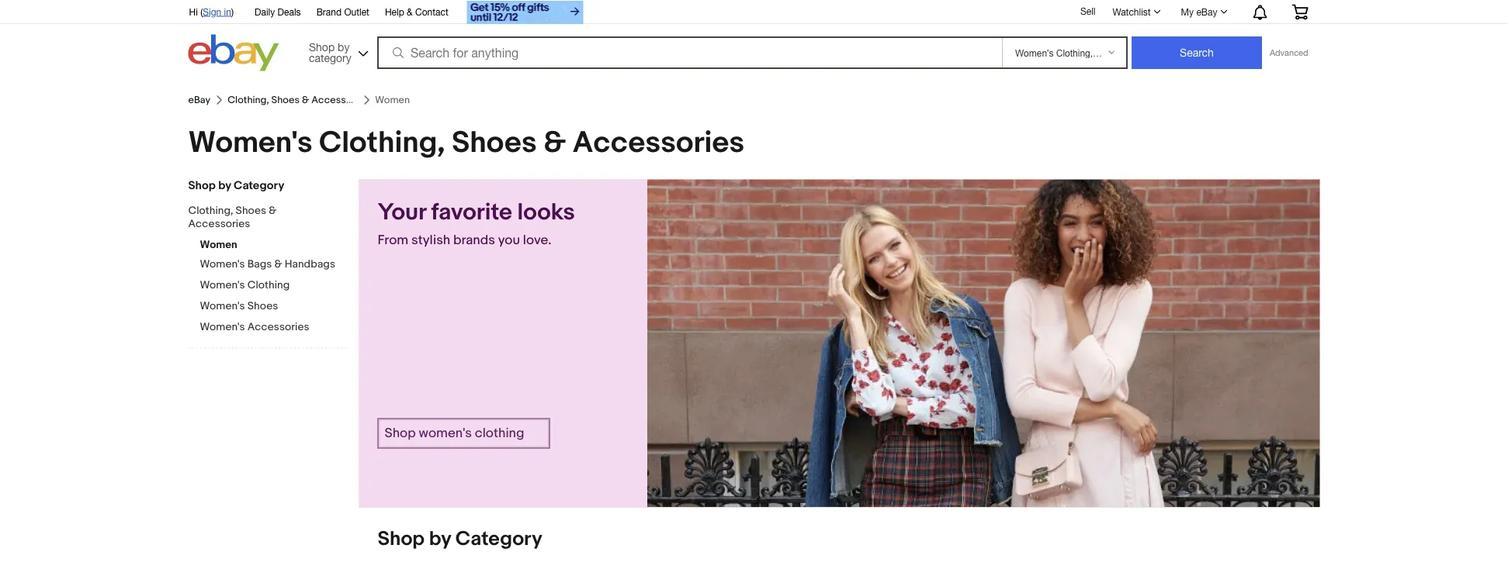 Task type: locate. For each thing, give the bounding box(es) containing it.
you
[[498, 233, 520, 249]]

shop
[[309, 40, 335, 53], [188, 179, 216, 193], [385, 426, 416, 442], [378, 528, 425, 552]]

clothing, shoes & accessories link
[[228, 94, 369, 106], [188, 205, 336, 233]]

by
[[338, 40, 350, 53], [218, 179, 231, 193], [429, 528, 451, 552]]

& up 'women's bags & handbags' link
[[269, 205, 277, 218]]

by inside 'your favorite looks' main content
[[429, 528, 451, 552]]

0 vertical spatial clothing,
[[228, 94, 269, 106]]

clothing, right ebay link
[[228, 94, 269, 106]]

brand
[[317, 6, 342, 17]]

sign in link
[[203, 6, 231, 17]]

1 horizontal spatial ebay
[[1197, 6, 1218, 17]]

1 horizontal spatial by
[[338, 40, 350, 53]]

shop inside shop by category
[[309, 40, 335, 53]]

shop by category banner
[[181, 0, 1320, 75]]

&
[[407, 6, 413, 17], [302, 94, 309, 106], [544, 125, 566, 161], [269, 205, 277, 218], [274, 258, 282, 271]]

help
[[385, 6, 404, 17]]

contact
[[415, 6, 449, 17]]

2 horizontal spatial by
[[429, 528, 451, 552]]

clothing
[[247, 279, 290, 292]]

my ebay
[[1181, 6, 1218, 17]]

shop by category inside 'your favorite looks' main content
[[378, 528, 543, 552]]

0 vertical spatial shop by category
[[188, 179, 284, 193]]

2 vertical spatial by
[[429, 528, 451, 552]]

1 vertical spatial clothing, shoes & accessories link
[[188, 205, 336, 233]]

sign
[[203, 6, 222, 17]]

women's
[[188, 125, 313, 161], [200, 258, 245, 271], [200, 279, 245, 292], [200, 300, 245, 313], [200, 321, 245, 334]]

0 horizontal spatial ebay
[[188, 94, 211, 106]]

category
[[309, 51, 352, 64]]

bags
[[247, 258, 272, 271]]

shop by category
[[188, 179, 284, 193], [378, 528, 543, 552]]

women
[[200, 239, 237, 252]]

clothing, up 'your'
[[319, 125, 445, 161]]

help & contact
[[385, 6, 449, 17]]

my ebay link
[[1173, 2, 1235, 21]]

category
[[234, 179, 284, 193], [456, 528, 543, 552]]

)
[[231, 6, 234, 17]]

1 vertical spatial ebay
[[188, 94, 211, 106]]

brands
[[453, 233, 495, 249]]

hi
[[189, 6, 198, 17]]

accessories
[[312, 94, 369, 106], [573, 125, 745, 161], [188, 218, 250, 231], [247, 321, 310, 334]]

1 horizontal spatial shop by category
[[378, 528, 543, 552]]

clothing, up women
[[188, 205, 233, 218]]

2 vertical spatial clothing,
[[188, 205, 233, 218]]

shoes
[[271, 94, 300, 106], [452, 125, 537, 161], [236, 205, 266, 218], [247, 300, 278, 313]]

clothing,
[[228, 94, 269, 106], [319, 125, 445, 161], [188, 205, 233, 218]]

& right help
[[407, 6, 413, 17]]

clothing, shoes & accessories link up bags
[[188, 205, 336, 233]]

clothing, shoes & accessories link down category
[[228, 94, 369, 106]]

advanced link
[[1262, 37, 1316, 68]]

1 vertical spatial by
[[218, 179, 231, 193]]

sell
[[1081, 6, 1096, 16]]

ebay
[[1197, 6, 1218, 17], [188, 94, 211, 106]]

my
[[1181, 6, 1194, 17]]

0 vertical spatial category
[[234, 179, 284, 193]]

1 horizontal spatial category
[[456, 528, 543, 552]]

0 vertical spatial clothing, shoes & accessories link
[[228, 94, 369, 106]]

from
[[378, 233, 409, 249]]

daily deals
[[255, 6, 301, 17]]

your
[[378, 198, 426, 226]]

1 vertical spatial category
[[456, 528, 543, 552]]

1 vertical spatial clothing,
[[319, 125, 445, 161]]

by inside shop by category
[[338, 40, 350, 53]]

your favorite looks from stylish brands you love.
[[378, 198, 575, 249]]

1 vertical spatial shop by category
[[378, 528, 543, 552]]

& down category
[[302, 94, 309, 106]]

0 vertical spatial ebay
[[1197, 6, 1218, 17]]

shop by category button
[[302, 35, 372, 68]]

clothing, inside clothing, shoes & accessories women women's bags & handbags women's clothing women's shoes women's accessories
[[188, 205, 233, 218]]

0 vertical spatial by
[[338, 40, 350, 53]]

None submit
[[1132, 36, 1262, 69]]



Task type: vqa. For each thing, say whether or not it's contained in the screenshot.
Shop by category "banner"
yes



Task type: describe. For each thing, give the bounding box(es) containing it.
stylish
[[411, 233, 451, 249]]

shop women's clothing
[[385, 426, 525, 442]]

shop women's clothing link
[[378, 419, 550, 449]]

Search for anything text field
[[380, 38, 999, 68]]

in
[[224, 6, 231, 17]]

daily deals link
[[255, 4, 301, 21]]

& right bags
[[274, 258, 282, 271]]

looks
[[517, 198, 575, 226]]

0 horizontal spatial category
[[234, 179, 284, 193]]

women's accessories link
[[200, 321, 347, 336]]

deals
[[278, 6, 301, 17]]

shop by category
[[309, 40, 352, 64]]

hi ( sign in )
[[189, 6, 234, 17]]

help & contact link
[[385, 4, 449, 21]]

women's
[[419, 426, 472, 442]]

0 horizontal spatial by
[[218, 179, 231, 193]]

your favorite looks main content
[[359, 180, 1320, 570]]

handbags
[[285, 258, 335, 271]]

clothing, for clothing, shoes & accessories
[[228, 94, 269, 106]]

clothing, shoes & accessories
[[228, 94, 369, 106]]

favorite
[[431, 198, 512, 226]]

sell link
[[1074, 6, 1103, 16]]

clothing, shoes & accessories women women's bags & handbags women's clothing women's shoes women's accessories
[[188, 205, 335, 334]]

shop inside "link"
[[385, 426, 416, 442]]

daily
[[255, 6, 275, 17]]

(
[[200, 6, 203, 17]]

get an extra 15% off image
[[467, 1, 584, 24]]

your shopping cart image
[[1292, 4, 1309, 20]]

& up looks
[[544, 125, 566, 161]]

watchlist link
[[1104, 2, 1168, 21]]

women's clothing link
[[200, 279, 347, 294]]

your favorite looks image
[[647, 180, 1320, 508]]

women's shoes link
[[200, 300, 347, 315]]

advanced
[[1270, 48, 1309, 58]]

0 horizontal spatial shop by category
[[188, 179, 284, 193]]

brand outlet
[[317, 6, 369, 17]]

ebay link
[[188, 94, 211, 106]]

ebay inside the my ebay link
[[1197, 6, 1218, 17]]

& inside "account" navigation
[[407, 6, 413, 17]]

brand outlet link
[[317, 4, 369, 21]]

clothing, for clothing, shoes & accessories women women's bags & handbags women's clothing women's shoes women's accessories
[[188, 205, 233, 218]]

women's clothing, shoes & accessories
[[188, 125, 745, 161]]

category inside 'your favorite looks' main content
[[456, 528, 543, 552]]

none submit inside shop by category banner
[[1132, 36, 1262, 69]]

love.
[[523, 233, 552, 249]]

clothing
[[475, 426, 525, 442]]

women's bags & handbags link
[[200, 258, 347, 273]]

account navigation
[[181, 0, 1320, 26]]

outlet
[[344, 6, 369, 17]]

watchlist
[[1113, 6, 1151, 17]]



